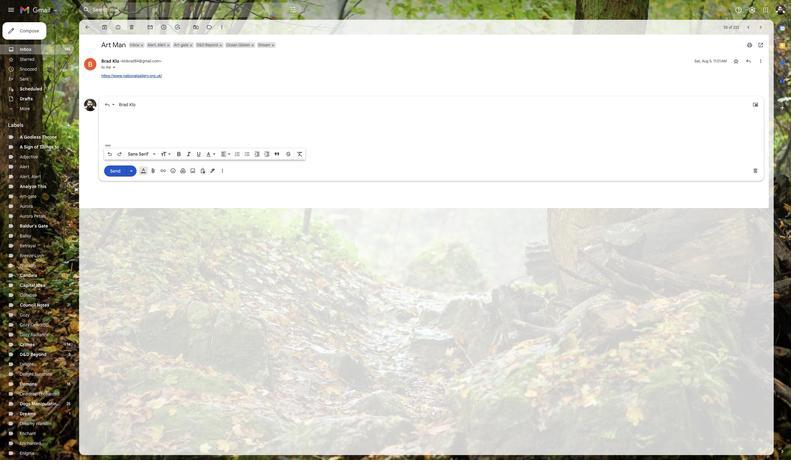 Task type: locate. For each thing, give the bounding box(es) containing it.
art-gate inside button
[[174, 43, 188, 47]]

demons link
[[20, 382, 37, 387]]

inbox up starred link
[[20, 47, 32, 52]]

alert, alert inside labels navigation
[[20, 174, 41, 180]]

of
[[729, 25, 733, 30], [34, 144, 38, 150]]

dreams
[[20, 412, 36, 417]]

1 vertical spatial delight
[[20, 372, 34, 378]]

1 vertical spatial a
[[20, 144, 23, 150]]

art
[[101, 41, 111, 49]]

1 vertical spatial d&d beyond
[[20, 352, 46, 358]]

of right sign
[[34, 144, 38, 150]]

main menu image
[[7, 6, 15, 14]]

1 aurora from the top
[[20, 204, 33, 209]]

beyond inside labels navigation
[[30, 352, 46, 358]]

enchant
[[20, 431, 36, 437]]

send
[[110, 168, 121, 174]]

2 1 from the top
[[69, 145, 70, 149]]

compose
[[20, 28, 39, 34]]

candela link
[[20, 273, 37, 279]]

0 vertical spatial aurora
[[20, 204, 33, 209]]

insert emoji ‪(⌘⇧2)‬ image
[[170, 168, 176, 174]]

sat,
[[695, 59, 701, 63]]

drafts link
[[20, 96, 33, 102]]

0 vertical spatial brad
[[101, 58, 111, 64]]

art-gate for art-gate button
[[174, 43, 188, 47]]

6 1 from the top
[[69, 412, 70, 416]]

1 horizontal spatial alert, alert
[[148, 43, 166, 47]]

4
[[68, 135, 70, 139]]

insert signature image
[[210, 168, 216, 174]]

a for a godless throne
[[20, 135, 23, 140]]

analyze
[[20, 184, 37, 190]]

notes
[[37, 303, 49, 308]]

brad up the to me
[[101, 58, 111, 64]]

0 horizontal spatial inbox
[[20, 47, 32, 52]]

numbered list ‪(⌘⇧7)‬ image
[[234, 151, 241, 157]]

art- up aurora link
[[20, 194, 28, 199]]

0 vertical spatial a
[[20, 135, 23, 140]]

alert up >
[[158, 43, 166, 47]]

delight for delight sunshine
[[20, 372, 34, 378]]

1 horizontal spatial klo
[[129, 102, 136, 108]]

alert,
[[148, 43, 157, 47], [20, 174, 30, 180]]

0 vertical spatial alert,
[[148, 43, 157, 47]]

brad klo
[[119, 102, 136, 108]]

0 horizontal spatial brad
[[101, 58, 111, 64]]

gate
[[181, 43, 188, 47], [28, 194, 37, 199]]

breeze lush
[[20, 253, 44, 259]]

0 vertical spatial 21
[[67, 273, 70, 278]]

0 vertical spatial alert, alert
[[148, 43, 166, 47]]

a sign of things to come
[[20, 144, 72, 150]]

1 horizontal spatial alert,
[[148, 43, 157, 47]]

art- inside labels navigation
[[20, 194, 28, 199]]

Search mail text field
[[93, 7, 272, 13]]

art-gate down analyze
[[20, 194, 37, 199]]

gate left d&d beyond button
[[181, 43, 188, 47]]

starred
[[20, 57, 34, 62]]

labels image
[[207, 24, 213, 30]]

1 vertical spatial 21
[[67, 303, 70, 308]]

capital idea link
[[20, 283, 45, 288]]

5 1 from the top
[[69, 283, 70, 288]]

1 up 6
[[69, 87, 70, 91]]

d&d beyond for d&d beyond link
[[20, 352, 46, 358]]

klo left <
[[112, 58, 119, 64]]

0 vertical spatial d&d beyond
[[197, 43, 218, 47]]

a left godless
[[20, 135, 23, 140]]

0 horizontal spatial alert, alert
[[20, 174, 41, 180]]

quote ‪(⌘⇧9)‬ image
[[274, 151, 280, 157]]

org.uk/
[[150, 74, 162, 78]]

alert, down the 'alert' link
[[20, 174, 30, 180]]

back to inbox image
[[84, 24, 90, 30]]

0 vertical spatial delight
[[20, 362, 34, 368]]

1 vertical spatial to
[[55, 144, 59, 150]]

2 21 from the top
[[67, 303, 70, 308]]

type of response image
[[104, 102, 110, 108]]

1 right idea on the bottom left of the page
[[69, 283, 70, 288]]

cozy dewdrop
[[20, 322, 48, 328]]

newer image
[[746, 24, 752, 30]]

1 down 4
[[69, 145, 70, 149]]

inbox right the man
[[130, 43, 139, 47]]

insert files using drive image
[[180, 168, 186, 174]]

1 vertical spatial aurora
[[20, 214, 33, 219]]

a godless throne link
[[20, 135, 57, 140]]

show trimmed content image
[[104, 144, 112, 147]]

1 vertical spatial alert
[[20, 164, 29, 170]]

1 horizontal spatial to
[[101, 65, 105, 70]]

indent more ‪(⌘])‬ image
[[264, 151, 270, 157]]

0 vertical spatial gate
[[181, 43, 188, 47]]

d&d beyond link
[[20, 352, 46, 358]]

art- inside button
[[174, 43, 181, 47]]

mark as unread image
[[147, 24, 153, 30]]

tab list
[[774, 20, 792, 438]]

d&d down move to icon
[[197, 43, 205, 47]]

1 vertical spatial dewdrop
[[20, 392, 38, 397]]

d&d beyond down labels image
[[197, 43, 218, 47]]

0 horizontal spatial d&d beyond
[[20, 352, 46, 358]]

beyond down labels image
[[205, 43, 218, 47]]

0 horizontal spatial klo
[[112, 58, 119, 64]]

1 for a sign of things to come
[[69, 145, 70, 149]]

inbox link
[[20, 47, 32, 52]]

scheduled
[[20, 86, 42, 92]]

2 cozy from the top
[[20, 322, 30, 328]]

alert, inside button
[[148, 43, 157, 47]]

cozy for cozy link
[[20, 313, 30, 318]]

1 for capital idea
[[69, 283, 70, 288]]

0 horizontal spatial of
[[34, 144, 38, 150]]

3 cozy from the top
[[20, 332, 30, 338]]

art-gate for art-gate link
[[20, 194, 37, 199]]

0 horizontal spatial beyond
[[30, 352, 46, 358]]

dewdrop up radiance at the bottom left
[[31, 322, 48, 328]]

dewdrop down demons
[[20, 392, 38, 397]]

capital idea
[[20, 283, 45, 288]]

aurora down aurora link
[[20, 214, 33, 219]]

inbox for inbox button
[[130, 43, 139, 47]]

1 vertical spatial cozy
[[20, 322, 30, 328]]

1 horizontal spatial alert
[[31, 174, 41, 180]]

0 horizontal spatial alert,
[[20, 174, 30, 180]]

d&d beyond inside button
[[197, 43, 218, 47]]

inbox inside button
[[130, 43, 139, 47]]

d&d
[[197, 43, 205, 47], [20, 352, 29, 358]]

dewdrop
[[31, 322, 48, 328], [20, 392, 38, 397]]

1 vertical spatial alert, alert
[[20, 174, 41, 180]]

stream button
[[257, 42, 271, 48]]

a godless throne
[[20, 135, 57, 140]]

to left come
[[55, 144, 59, 150]]

brad right 'type of response' image
[[119, 102, 128, 108]]

inbox
[[130, 43, 139, 47], [20, 47, 32, 52]]

delight down d&d beyond link
[[20, 362, 34, 368]]

2 delight from the top
[[20, 372, 34, 378]]

d&d beyond down crimes
[[20, 352, 46, 358]]

collapse
[[20, 293, 37, 298]]

gate for art-gate link
[[28, 194, 37, 199]]

0 horizontal spatial art-
[[20, 194, 28, 199]]

dreamy
[[20, 421, 35, 427]]

1 horizontal spatial brad
[[119, 102, 128, 108]]

sent
[[20, 76, 29, 82]]

underline ‪(⌘u)‬ image
[[196, 152, 202, 158]]

aurora down art-gate link
[[20, 204, 33, 209]]

0 horizontal spatial d&d
[[20, 352, 29, 358]]

0 vertical spatial art-gate
[[174, 43, 188, 47]]

sans serif
[[128, 152, 149, 157]]

art- down add to tasks image
[[174, 43, 181, 47]]

1 horizontal spatial gate
[[181, 43, 188, 47]]

beyond for d&d beyond link
[[30, 352, 46, 358]]

more send options image
[[128, 168, 135, 174]]

1 cozy from the top
[[20, 313, 30, 318]]

alert, alert up >
[[148, 43, 166, 47]]

art-gate down add to tasks image
[[174, 43, 188, 47]]

aurora for aurora petals
[[20, 214, 33, 219]]

a
[[20, 135, 23, 140], [20, 144, 23, 150]]

1 1 from the top
[[69, 87, 70, 91]]

sans
[[128, 152, 138, 157]]

2 vertical spatial cozy
[[20, 332, 30, 338]]

1 down 25
[[69, 412, 70, 416]]

delight sunshine
[[20, 372, 53, 378]]

settings image
[[749, 6, 756, 14]]

brad
[[101, 58, 111, 64], [119, 102, 128, 108]]

enchanted down enchant link
[[20, 441, 41, 447]]

klo
[[112, 58, 119, 64], [129, 102, 136, 108]]

to inside labels navigation
[[55, 144, 59, 150]]

adjective link
[[20, 154, 38, 160]]

<
[[120, 59, 122, 63]]

1 vertical spatial d&d
[[20, 352, 29, 358]]

show details image
[[112, 66, 116, 69]]

labels heading
[[8, 122, 66, 129]]

1 vertical spatial alert,
[[20, 174, 30, 180]]

4 1 from the top
[[69, 224, 70, 228]]

glisten
[[238, 43, 250, 47]]

demons
[[20, 382, 37, 387]]

1 horizontal spatial inbox
[[130, 43, 139, 47]]

1 right this
[[69, 184, 70, 189]]

discard draft ‪(⌘⇧d)‬ image
[[753, 168, 759, 174]]

cozy up crimes
[[20, 332, 30, 338]]

d&d up delight link
[[20, 352, 29, 358]]

art-gate inside labels navigation
[[20, 194, 37, 199]]

0 vertical spatial cozy
[[20, 313, 30, 318]]

gate down analyze this link
[[28, 194, 37, 199]]

a left sign
[[20, 144, 23, 150]]

alert, alert up analyze
[[20, 174, 41, 180]]

1 vertical spatial enchanted
[[20, 441, 41, 447]]

0 vertical spatial d&d
[[197, 43, 205, 47]]

2 horizontal spatial alert
[[158, 43, 166, 47]]

more button
[[0, 104, 74, 114]]

enchanted up manipulating
[[39, 392, 60, 397]]

2 aurora from the top
[[20, 214, 33, 219]]

1 horizontal spatial art-
[[174, 43, 181, 47]]

council notes link
[[20, 303, 49, 308]]

0 vertical spatial beyond
[[205, 43, 218, 47]]

1 vertical spatial of
[[34, 144, 38, 150]]

1 right gate
[[69, 224, 70, 228]]

d&d beyond
[[197, 43, 218, 47], [20, 352, 46, 358]]

klobrad84@gmail.com
[[122, 59, 160, 63]]

3 1 from the top
[[69, 184, 70, 189]]

1 delight from the top
[[20, 362, 34, 368]]

delight down delight link
[[20, 372, 34, 378]]

25
[[66, 402, 70, 407]]

alert for alert, alert link
[[31, 174, 41, 180]]

1 vertical spatial art-gate
[[20, 194, 37, 199]]

dreams link
[[20, 412, 36, 417]]

alert inside button
[[158, 43, 166, 47]]

1 horizontal spatial d&d
[[197, 43, 205, 47]]

delight link
[[20, 362, 34, 368]]

alert, right inbox button
[[148, 43, 157, 47]]

d&d inside button
[[197, 43, 205, 47]]

not starred image
[[733, 58, 740, 64]]

sat, aug 5, 11:01 am
[[695, 59, 727, 63]]

formatting options toolbar
[[104, 149, 305, 160]]

archive image
[[101, 24, 108, 30]]

d&d inside labels navigation
[[20, 352, 29, 358]]

alert up analyze this
[[31, 174, 41, 180]]

remove formatting ‪(⌘\)‬ image
[[297, 151, 303, 157]]

beyond inside button
[[205, 43, 218, 47]]

to me
[[101, 65, 111, 70]]

dogs manipulating time link
[[20, 402, 70, 407]]

snoozed link
[[20, 66, 37, 72]]

klo right 'type of response' image
[[129, 102, 136, 108]]

enchanted link
[[20, 441, 41, 447]]

gate inside labels navigation
[[28, 194, 37, 199]]

art- for art-gate link
[[20, 194, 28, 199]]

1 vertical spatial art-
[[20, 194, 28, 199]]

cozy down cozy link
[[20, 322, 30, 328]]

ballsy
[[20, 233, 31, 239]]

me
[[106, 65, 111, 70]]

of inside labels navigation
[[34, 144, 38, 150]]

sent link
[[20, 76, 29, 82]]

cozy for cozy radiance
[[20, 332, 30, 338]]

aurora link
[[20, 204, 33, 209]]

0 horizontal spatial gate
[[28, 194, 37, 199]]

1 vertical spatial gate
[[28, 194, 37, 199]]

advanced search options image
[[287, 3, 299, 16]]

to left me
[[101, 65, 105, 70]]

0 vertical spatial alert
[[158, 43, 166, 47]]

0 vertical spatial art-
[[174, 43, 181, 47]]

0 horizontal spatial alert
[[20, 164, 29, 170]]

0 horizontal spatial to
[[55, 144, 59, 150]]

alert
[[158, 43, 166, 47], [20, 164, 29, 170], [31, 174, 41, 180]]

art-gate button
[[173, 42, 189, 48]]

beyond down crimes
[[30, 352, 46, 358]]

1 horizontal spatial beyond
[[205, 43, 218, 47]]

1 21 from the top
[[67, 273, 70, 278]]

None search field
[[79, 2, 302, 17]]

1 a from the top
[[20, 135, 23, 140]]

cozy down council
[[20, 313, 30, 318]]

man
[[113, 41, 126, 49]]

1 horizontal spatial art-gate
[[174, 43, 188, 47]]

aurora for aurora link
[[20, 204, 33, 209]]

alert down adjective link
[[20, 164, 29, 170]]

art-gate
[[174, 43, 188, 47], [20, 194, 37, 199]]

1 horizontal spatial d&d beyond
[[197, 43, 218, 47]]

alert, alert inside button
[[148, 43, 166, 47]]

send button
[[104, 166, 126, 177]]

alert, inside labels navigation
[[20, 174, 30, 180]]

older image
[[758, 24, 764, 30]]

gate inside button
[[181, 43, 188, 47]]

0 vertical spatial enchanted
[[39, 392, 60, 397]]

2 a from the top
[[20, 144, 23, 150]]

https://www.nationalgallery.
[[101, 74, 150, 78]]

add to tasks image
[[174, 24, 181, 30]]

2 vertical spatial alert
[[31, 174, 41, 180]]

0 vertical spatial to
[[101, 65, 105, 70]]

1 vertical spatial klo
[[129, 102, 136, 108]]

inbox inside labels navigation
[[20, 47, 32, 52]]

55 of 222
[[724, 25, 740, 30]]

of right the 55
[[729, 25, 733, 30]]

1 vertical spatial brad
[[119, 102, 128, 108]]

d&d beyond inside labels navigation
[[20, 352, 46, 358]]

1 vertical spatial beyond
[[30, 352, 46, 358]]

0 horizontal spatial art-gate
[[20, 194, 37, 199]]

0 vertical spatial of
[[729, 25, 733, 30]]

0 vertical spatial klo
[[112, 58, 119, 64]]



Task type: describe. For each thing, give the bounding box(es) containing it.
lush
[[35, 253, 44, 259]]

toggle confidential mode image
[[200, 168, 206, 174]]

art- for art-gate button
[[174, 43, 181, 47]]

dogs manipulating time
[[20, 402, 70, 407]]

council
[[20, 303, 36, 308]]

come
[[60, 144, 72, 150]]

1 for baldur's gate
[[69, 224, 70, 228]]

d&d beyond button
[[196, 42, 219, 48]]

d&d for d&d beyond link
[[20, 352, 29, 358]]

breeze lush link
[[20, 253, 44, 259]]

snooze image
[[161, 24, 167, 30]]

11:01 am
[[714, 59, 727, 63]]

klo for brad klo
[[129, 102, 136, 108]]

1 horizontal spatial of
[[729, 25, 733, 30]]

gate for art-gate button
[[181, 43, 188, 47]]

wander
[[36, 421, 51, 427]]

enigma link
[[20, 451, 34, 457]]

dreamy wander
[[20, 421, 51, 427]]

betrayal link
[[20, 243, 36, 249]]

cozy dewdrop link
[[20, 322, 48, 328]]

brad klo < klobrad84@gmail.com >
[[101, 58, 161, 64]]

undo ‪(⌘z)‬ image
[[107, 151, 113, 157]]

delight sunshine link
[[20, 372, 53, 378]]

betrayal
[[20, 243, 36, 249]]

1 for analyze this
[[69, 184, 70, 189]]

brad for brad klo
[[119, 102, 128, 108]]

enchant link
[[20, 431, 36, 437]]

attach files image
[[150, 168, 156, 174]]

ocean glisten
[[226, 43, 250, 47]]

14
[[67, 343, 70, 347]]

move to image
[[193, 24, 199, 30]]

alert, alert for alert, alert button
[[148, 43, 166, 47]]

alert, alert for alert, alert link
[[20, 174, 41, 180]]

snoozed
[[20, 66, 37, 72]]

55
[[724, 25, 728, 30]]

breeze
[[20, 253, 33, 259]]

candela
[[20, 273, 37, 279]]

delete image
[[129, 24, 135, 30]]

alert, alert button
[[146, 42, 166, 48]]

serif
[[139, 152, 149, 157]]

insert link ‪(⌘k)‬ image
[[160, 168, 166, 174]]

more options image
[[221, 168, 224, 174]]

brutality
[[20, 263, 36, 269]]

https://www.nationalgallery. org.uk/
[[101, 74, 162, 78]]

alert, for alert, alert button
[[148, 43, 157, 47]]

starred link
[[20, 57, 34, 62]]

art man
[[101, 41, 126, 49]]

inbox for inbox link at the left of the page
[[20, 47, 32, 52]]

klo for brad klo < klobrad84@gmail.com >
[[112, 58, 119, 64]]

dewdrop enchanted
[[20, 392, 60, 397]]

sat, aug 5, 11:01 am cell
[[695, 58, 727, 64]]

inbox button
[[129, 42, 140, 48]]

italic ‪(⌘i)‬ image
[[186, 151, 192, 157]]

alert, for alert, alert link
[[20, 174, 30, 180]]

labels navigation
[[0, 20, 79, 461]]

21 for candela
[[67, 273, 70, 278]]

strikethrough ‪(⌘⇧x)‬ image
[[285, 151, 292, 157]]

21 for council notes
[[67, 303, 70, 308]]

crimes link
[[20, 342, 35, 348]]

a for a sign of things to come
[[20, 144, 23, 150]]

cozy radiance link
[[20, 332, 49, 338]]

stream
[[258, 43, 270, 47]]

search mail image
[[81, 4, 92, 15]]

1 for dreams
[[69, 412, 70, 416]]

gate
[[38, 224, 48, 229]]

cozy link
[[20, 313, 30, 318]]

crimes
[[20, 342, 35, 348]]

gmail image
[[20, 4, 53, 16]]

a sign of things to come link
[[20, 144, 72, 150]]

222
[[734, 25, 740, 30]]

sans serif option
[[127, 151, 152, 157]]

this
[[38, 184, 47, 190]]

report spam image
[[115, 24, 121, 30]]

insert photo image
[[190, 168, 196, 174]]

art-gate link
[[20, 194, 37, 199]]

more image
[[219, 24, 225, 30]]

146
[[64, 47, 70, 52]]

3
[[68, 352, 70, 357]]

0 vertical spatial dewdrop
[[31, 322, 48, 328]]

ocean glisten button
[[225, 42, 251, 48]]

brad klo cell
[[101, 58, 161, 64]]

brad for brad klo < klobrad84@gmail.com >
[[101, 58, 111, 64]]

support image
[[735, 6, 743, 14]]

sunshine
[[35, 372, 53, 378]]

radiance
[[31, 332, 49, 338]]

dreamy wander link
[[20, 421, 51, 427]]

collapse link
[[20, 293, 37, 298]]

aurora petals link
[[20, 214, 46, 219]]

18
[[67, 382, 70, 387]]

aug
[[702, 59, 709, 63]]

Not starred checkbox
[[733, 58, 740, 64]]

ballsy link
[[20, 233, 31, 239]]

dewdrop enchanted link
[[20, 392, 60, 397]]

alert for alert, alert button
[[158, 43, 166, 47]]

idea
[[36, 283, 45, 288]]

d&d for d&d beyond button
[[197, 43, 205, 47]]

aurora petals
[[20, 214, 46, 219]]

council notes
[[20, 303, 49, 308]]

indent less ‪(⌘[)‬ image
[[254, 151, 260, 157]]

beyond for d&d beyond button
[[205, 43, 218, 47]]

bold ‪(⌘b)‬ image
[[176, 151, 182, 157]]

analyze this
[[20, 184, 47, 190]]

baldur's gate
[[20, 224, 48, 229]]

d&d beyond for d&d beyond button
[[197, 43, 218, 47]]

dogs
[[20, 402, 30, 407]]

6
[[68, 96, 70, 101]]

5,
[[710, 59, 713, 63]]

baldur's gate link
[[20, 224, 48, 229]]

enigma
[[20, 451, 34, 457]]

capital
[[20, 283, 35, 288]]

bulleted list ‪(⌘⇧8)‬ image
[[244, 151, 250, 157]]

cozy for cozy dewdrop
[[20, 322, 30, 328]]

delight for delight link
[[20, 362, 34, 368]]

time
[[60, 402, 70, 407]]

redo ‪(⌘y)‬ image
[[117, 151, 123, 157]]

compose button
[[2, 22, 47, 40]]

throne
[[42, 135, 57, 140]]

more
[[20, 106, 30, 112]]

1 for scheduled
[[69, 87, 70, 91]]

petals
[[34, 214, 46, 219]]



Task type: vqa. For each thing, say whether or not it's contained in the screenshot.
the left message
no



